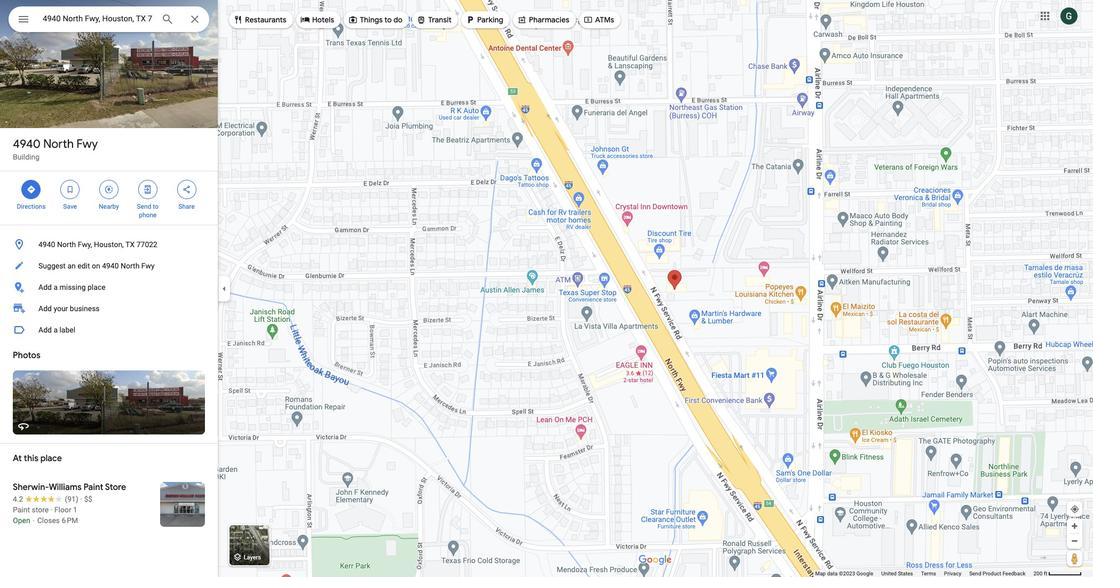 Task type: vqa. For each thing, say whether or not it's contained in the screenshot.
left 21
no



Task type: describe. For each thing, give the bounding box(es) containing it.
edit
[[78, 262, 90, 270]]

1 horizontal spatial paint
[[84, 482, 103, 493]]

suggest
[[38, 262, 66, 270]]

4.2 stars 91 reviews image
[[13, 494, 78, 505]]

send for send product feedback
[[970, 571, 982, 577]]

states
[[899, 571, 914, 577]]

sherwin-williams paint store
[[13, 482, 126, 493]]


[[518, 14, 527, 26]]

actions for 4940 north fwy region
[[0, 171, 218, 225]]

add a label button
[[0, 319, 218, 341]]

6 pm
[[62, 517, 78, 525]]

add for add a missing place
[[38, 283, 52, 292]]

send for send to phone
[[137, 203, 151, 210]]

tx
[[126, 240, 135, 249]]

closes
[[37, 517, 60, 525]]

product
[[983, 571, 1002, 577]]

 hotels
[[301, 14, 334, 26]]

north for fwy
[[43, 137, 74, 152]]

your
[[54, 304, 68, 313]]

united
[[882, 571, 897, 577]]

restaurants
[[245, 15, 287, 25]]

200
[[1034, 571, 1043, 577]]

terms
[[922, 571, 937, 577]]

add a label
[[38, 326, 75, 334]]

send product feedback
[[970, 571, 1026, 577]]

 parking
[[466, 14, 504, 26]]

at this place
[[13, 453, 62, 464]]

add for add your business
[[38, 304, 52, 313]]

google account: greg robinson  
(robinsongreg175@gmail.com) image
[[1061, 7, 1078, 24]]

⋅
[[32, 517, 35, 525]]

200 ft button
[[1034, 571, 1083, 577]]

terms button
[[922, 570, 937, 577]]

privacy button
[[945, 570, 962, 577]]

1 horizontal spatial ·
[[80, 495, 82, 504]]

4940 for fwy
[[13, 137, 41, 152]]

paint inside paint store · floor 1 open ⋅ closes 6 pm
[[13, 506, 30, 514]]

200 ft
[[1034, 571, 1048, 577]]

business
[[70, 304, 100, 313]]

4.2
[[13, 495, 23, 504]]

4940 north fwy main content
[[0, 0, 218, 577]]

 pharmacies
[[518, 14, 570, 26]]

building
[[13, 153, 40, 161]]


[[466, 14, 475, 26]]

add a missing place
[[38, 283, 106, 292]]

send to phone
[[137, 203, 159, 219]]

missing
[[60, 283, 86, 292]]

ft
[[1045, 571, 1048, 577]]


[[17, 12, 30, 27]]

sherwin-
[[13, 482, 49, 493]]


[[417, 14, 426, 26]]

add your business
[[38, 304, 100, 313]]

open
[[13, 517, 30, 525]]

to inside send to phone
[[153, 203, 159, 210]]

zoom out image
[[1071, 537, 1080, 545]]

do
[[394, 15, 403, 25]]

feedback
[[1003, 571, 1026, 577]]

place inside the add a missing place button
[[88, 283, 106, 292]]

4940 North Fwy, Houston, TX 77022 field
[[9, 6, 209, 32]]

 search field
[[9, 6, 209, 34]]

paint store · floor 1 open ⋅ closes 6 pm
[[13, 506, 78, 525]]

suggest an edit on 4940 north fwy
[[38, 262, 155, 270]]

atms
[[596, 15, 615, 25]]

price: moderate image
[[84, 495, 92, 504]]

collapse side panel image
[[218, 283, 230, 295]]

2 vertical spatial north
[[121, 262, 140, 270]]

fwy inside 4940 north fwy building
[[77, 137, 98, 152]]

north for fwy,
[[57, 240, 76, 249]]

fwy,
[[78, 240, 92, 249]]

things
[[360, 15, 383, 25]]

0 horizontal spatial place
[[40, 453, 62, 464]]

parking
[[478, 15, 504, 25]]

fwy inside button
[[141, 262, 155, 270]]

store
[[32, 506, 49, 514]]

send product feedback button
[[970, 570, 1026, 577]]

none field inside 4940 north fwy, houston, tx 77022 field
[[43, 12, 153, 25]]

 things to do
[[348, 14, 403, 26]]

pharmacies
[[529, 15, 570, 25]]

 transit
[[417, 14, 452, 26]]



Task type: locate. For each thing, give the bounding box(es) containing it.
suggest an edit on 4940 north fwy button
[[0, 255, 218, 277]]

map data ©2023 google
[[816, 571, 874, 577]]

send up "phone" on the top of page
[[137, 203, 151, 210]]

this
[[24, 453, 39, 464]]

0 vertical spatial to
[[385, 15, 392, 25]]

hotels
[[312, 15, 334, 25]]

data
[[828, 571, 838, 577]]

google
[[857, 571, 874, 577]]

paint up open
[[13, 506, 30, 514]]

footer inside google maps element
[[816, 570, 1034, 577]]

layers
[[244, 555, 261, 562]]

map
[[816, 571, 826, 577]]

send inside button
[[970, 571, 982, 577]]

add for add a label
[[38, 326, 52, 334]]

footer containing map data ©2023 google
[[816, 570, 1034, 577]]

· $$
[[80, 495, 92, 504]]

1 horizontal spatial fwy
[[141, 262, 155, 270]]

phone
[[139, 212, 157, 219]]

1 horizontal spatial place
[[88, 283, 106, 292]]

1 horizontal spatial send
[[970, 571, 982, 577]]

add left your
[[38, 304, 52, 313]]

0 horizontal spatial ·
[[51, 506, 53, 514]]

photos
[[13, 350, 40, 361]]

0 horizontal spatial to
[[153, 203, 159, 210]]

1 vertical spatial paint
[[13, 506, 30, 514]]

paint
[[84, 482, 103, 493], [13, 506, 30, 514]]

1 vertical spatial north
[[57, 240, 76, 249]]

·
[[80, 495, 82, 504], [51, 506, 53, 514]]

google maps element
[[0, 0, 1094, 577]]

to up "phone" on the top of page
[[153, 203, 159, 210]]

add down suggest
[[38, 283, 52, 292]]

0 horizontal spatial send
[[137, 203, 151, 210]]

to
[[385, 15, 392, 25], [153, 203, 159, 210]]

4940 for fwy,
[[38, 240, 55, 249]]


[[301, 14, 310, 26]]

0 vertical spatial ·
[[80, 495, 82, 504]]

1 vertical spatial add
[[38, 304, 52, 313]]

(91)
[[65, 495, 78, 504]]

2 add from the top
[[38, 304, 52, 313]]

4940 north fwy, houston, tx 77022
[[38, 240, 158, 249]]

©2023
[[840, 571, 856, 577]]

save
[[63, 203, 77, 210]]

add a missing place button
[[0, 277, 218, 298]]

1 vertical spatial a
[[54, 326, 58, 334]]

nearby
[[99, 203, 119, 210]]

4940 right on
[[102, 262, 119, 270]]

0 vertical spatial place
[[88, 283, 106, 292]]

4940 up building
[[13, 137, 41, 152]]

a for missing
[[54, 283, 58, 292]]

add your business link
[[0, 298, 218, 319]]

north left fwy,
[[57, 240, 76, 249]]

fwy
[[77, 137, 98, 152], [141, 262, 155, 270]]

0 vertical spatial 4940
[[13, 137, 41, 152]]

0 vertical spatial north
[[43, 137, 74, 152]]

send
[[137, 203, 151, 210], [970, 571, 982, 577]]

· up closes
[[51, 506, 53, 514]]

privacy
[[945, 571, 962, 577]]

store
[[105, 482, 126, 493]]

united states
[[882, 571, 914, 577]]

paint up price: moderate icon
[[84, 482, 103, 493]]

1 vertical spatial ·
[[51, 506, 53, 514]]

to left do
[[385, 15, 392, 25]]

floor
[[54, 506, 71, 514]]

directions
[[17, 203, 46, 210]]

north up 
[[43, 137, 74, 152]]

0 vertical spatial send
[[137, 203, 151, 210]]

to inside  things to do
[[385, 15, 392, 25]]

4940 up suggest
[[38, 240, 55, 249]]

1 vertical spatial send
[[970, 571, 982, 577]]

0 vertical spatial paint
[[84, 482, 103, 493]]

1 add from the top
[[38, 283, 52, 292]]

1 horizontal spatial to
[[385, 15, 392, 25]]

 restaurants
[[233, 14, 287, 26]]

show street view coverage image
[[1068, 551, 1083, 567]]

houston,
[[94, 240, 124, 249]]

· left price: moderate icon
[[80, 495, 82, 504]]

1 vertical spatial fwy
[[141, 262, 155, 270]]

· inside paint store · floor 1 open ⋅ closes 6 pm
[[51, 506, 53, 514]]

3 add from the top
[[38, 326, 52, 334]]

footer
[[816, 570, 1034, 577]]

on
[[92, 262, 100, 270]]

 atms
[[584, 14, 615, 26]]

0 vertical spatial fwy
[[77, 137, 98, 152]]

a left 'missing'
[[54, 283, 58, 292]]

4940 north fwy, houston, tx 77022 button
[[0, 234, 218, 255]]

1 vertical spatial 4940
[[38, 240, 55, 249]]


[[104, 184, 114, 195]]

show your location image
[[1071, 505, 1081, 514]]

$$
[[84, 495, 92, 504]]

0 vertical spatial a
[[54, 283, 58, 292]]

place down suggest an edit on 4940 north fwy
[[88, 283, 106, 292]]

4940 north fwy building
[[13, 137, 98, 161]]

at
[[13, 453, 22, 464]]

2 a from the top
[[54, 326, 58, 334]]

transit
[[429, 15, 452, 25]]


[[584, 14, 593, 26]]

4940 inside 4940 north fwy building
[[13, 137, 41, 152]]

a
[[54, 283, 58, 292], [54, 326, 58, 334]]

a for label
[[54, 326, 58, 334]]

label
[[60, 326, 75, 334]]

add
[[38, 283, 52, 292], [38, 304, 52, 313], [38, 326, 52, 334]]


[[143, 184, 153, 195]]

2 vertical spatial add
[[38, 326, 52, 334]]

2 vertical spatial 4940
[[102, 262, 119, 270]]

1 vertical spatial to
[[153, 203, 159, 210]]

send left product
[[970, 571, 982, 577]]

send inside send to phone
[[137, 203, 151, 210]]


[[26, 184, 36, 195]]


[[182, 184, 192, 195]]

 button
[[9, 6, 38, 34]]

place right this
[[40, 453, 62, 464]]

zoom in image
[[1071, 522, 1080, 530]]


[[233, 14, 243, 26]]

0 horizontal spatial paint
[[13, 506, 30, 514]]

add left label
[[38, 326, 52, 334]]


[[65, 184, 75, 195]]


[[348, 14, 358, 26]]

None field
[[43, 12, 153, 25]]

a left label
[[54, 326, 58, 334]]

williams
[[49, 482, 82, 493]]

share
[[179, 203, 195, 210]]

1
[[73, 506, 77, 514]]

an
[[68, 262, 76, 270]]

united states button
[[882, 570, 914, 577]]

north
[[43, 137, 74, 152], [57, 240, 76, 249], [121, 262, 140, 270]]

north down tx
[[121, 262, 140, 270]]

77022
[[137, 240, 158, 249]]

0 vertical spatial add
[[38, 283, 52, 292]]

north inside 4940 north fwy building
[[43, 137, 74, 152]]

place
[[88, 283, 106, 292], [40, 453, 62, 464]]

0 horizontal spatial fwy
[[77, 137, 98, 152]]

1 a from the top
[[54, 283, 58, 292]]

4940
[[13, 137, 41, 152], [38, 240, 55, 249], [102, 262, 119, 270]]

1 vertical spatial place
[[40, 453, 62, 464]]



